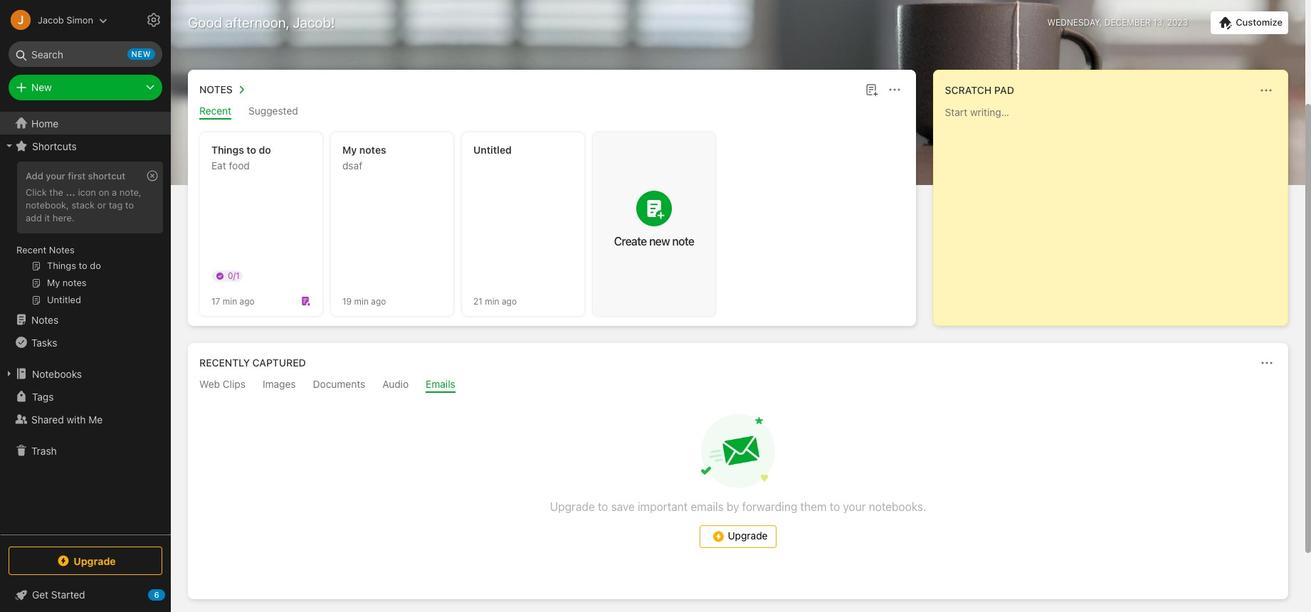 Task type: describe. For each thing, give the bounding box(es) containing it.
icon on a note, notebook, stack or tag to add it here.
[[26, 187, 141, 223]]

tags button
[[0, 385, 170, 408]]

recently
[[199, 357, 250, 369]]

min for 19
[[354, 296, 369, 307]]

tree containing home
[[0, 112, 171, 534]]

click the ...
[[26, 187, 75, 198]]

your inside "emails" tab panel
[[843, 501, 866, 513]]

things to do eat food
[[211, 144, 271, 172]]

new inside button
[[649, 235, 670, 248]]

min for 17
[[223, 296, 237, 307]]

more actions field for scratch pad
[[1257, 80, 1277, 100]]

notes link
[[0, 308, 170, 331]]

shortcut
[[88, 170, 125, 182]]

more actions image
[[1258, 82, 1275, 99]]

emails
[[426, 378, 456, 390]]

trash link
[[0, 439, 170, 462]]

emails
[[691, 501, 724, 513]]

create
[[614, 235, 647, 248]]

images
[[263, 378, 296, 390]]

important
[[638, 501, 688, 513]]

first
[[68, 170, 86, 182]]

shortcuts
[[32, 140, 77, 152]]

click to collapse image
[[166, 586, 176, 603]]

to left save
[[598, 501, 608, 513]]

wednesday, december 13, 2023
[[1048, 17, 1189, 28]]

stack
[[72, 199, 95, 211]]

customize button
[[1211, 11, 1289, 34]]

with
[[67, 413, 86, 425]]

them
[[801, 501, 827, 513]]

0/1
[[228, 271, 240, 281]]

2 vertical spatial notes
[[31, 314, 59, 326]]

17 min ago
[[211, 296, 255, 307]]

upgrade to save important emails by forwarding them to your notebooks.
[[550, 501, 927, 513]]

upgrade inside popup button
[[74, 555, 116, 567]]

scratch pad
[[945, 84, 1015, 96]]

tags
[[32, 391, 54, 403]]

21 min ago
[[474, 296, 517, 307]]

notebook,
[[26, 199, 69, 211]]

add your first shortcut
[[26, 170, 125, 182]]

save
[[611, 501, 635, 513]]

images tab
[[263, 378, 296, 393]]

a
[[112, 187, 117, 198]]

dsaf
[[343, 160, 363, 172]]

it
[[44, 212, 50, 223]]

2023
[[1168, 17, 1189, 28]]

add
[[26, 170, 43, 182]]

notebooks.
[[869, 501, 927, 513]]

upgrade button
[[700, 526, 777, 548]]

Help and Learning task checklist field
[[0, 584, 171, 607]]

shared with me link
[[0, 408, 170, 431]]

my notes dsaf
[[343, 144, 386, 172]]

good afternoon, jacob!
[[188, 14, 335, 31]]

group inside tree
[[0, 157, 170, 314]]

19 min ago
[[343, 296, 386, 307]]

to right "them"
[[830, 501, 840, 513]]

afternoon,
[[226, 14, 290, 31]]

me
[[89, 413, 103, 425]]

captured
[[253, 357, 306, 369]]

on
[[99, 187, 109, 198]]

web clips tab
[[199, 378, 246, 393]]

documents
[[313, 378, 365, 390]]

1 horizontal spatial upgrade
[[550, 501, 595, 513]]

Account field
[[0, 6, 108, 34]]

ago for 17 min ago
[[240, 296, 255, 307]]

ago for 21 min ago
[[502, 296, 517, 307]]

suggested
[[249, 105, 298, 117]]

here.
[[53, 212, 74, 223]]

untitled
[[474, 144, 512, 156]]

Search text field
[[19, 41, 152, 67]]

settings image
[[145, 11, 162, 28]]

jacob!
[[293, 14, 335, 31]]

web clips
[[199, 378, 246, 390]]

21
[[474, 296, 483, 307]]

documents tab
[[313, 378, 365, 393]]

your inside tree
[[46, 170, 65, 182]]

recently captured
[[199, 357, 306, 369]]

scratch pad button
[[943, 82, 1015, 99]]

emails tab panel
[[188, 393, 1289, 600]]

emails tab
[[426, 378, 456, 393]]



Task type: locate. For each thing, give the bounding box(es) containing it.
upgrade down upgrade to save important emails by forwarding them to your notebooks.
[[728, 530, 768, 542]]

jacob
[[38, 14, 64, 25]]

new
[[31, 81, 52, 93]]

min right 21
[[485, 296, 500, 307]]

recent notes
[[16, 244, 75, 256]]

min for 21
[[485, 296, 500, 307]]

get
[[32, 589, 48, 601]]

forwarding
[[743, 501, 798, 513]]

audio tab
[[383, 378, 409, 393]]

0 horizontal spatial ago
[[240, 296, 255, 307]]

1 horizontal spatial ago
[[371, 296, 386, 307]]

notes inside button
[[199, 83, 233, 95]]

tasks
[[31, 336, 57, 349]]

0 horizontal spatial more actions image
[[886, 81, 903, 98]]

upgrade left save
[[550, 501, 595, 513]]

2 ago from the left
[[371, 296, 386, 307]]

shared
[[31, 413, 64, 425]]

notes
[[360, 144, 386, 156]]

new button
[[9, 75, 162, 100]]

more actions field for recently captured
[[1258, 353, 1277, 373]]

notebooks link
[[0, 362, 170, 385]]

to left do
[[247, 144, 256, 156]]

notes up tasks
[[31, 314, 59, 326]]

more actions image
[[886, 81, 903, 98], [1259, 355, 1276, 372]]

recent down add
[[16, 244, 46, 256]]

scratch
[[945, 84, 992, 96]]

tab list containing web clips
[[191, 378, 1286, 393]]

1 horizontal spatial recent
[[199, 105, 232, 117]]

do
[[259, 144, 271, 156]]

ago
[[240, 296, 255, 307], [371, 296, 386, 307], [502, 296, 517, 307]]

food
[[229, 160, 250, 172]]

web
[[199, 378, 220, 390]]

good
[[188, 14, 222, 31]]

1 horizontal spatial min
[[354, 296, 369, 307]]

0 vertical spatial more actions image
[[886, 81, 903, 98]]

suggested tab
[[249, 105, 298, 120]]

your up the at the top of page
[[46, 170, 65, 182]]

jacob simon
[[38, 14, 93, 25]]

0 horizontal spatial upgrade
[[74, 555, 116, 567]]

simon
[[66, 14, 93, 25]]

tasks button
[[0, 331, 170, 354]]

or
[[97, 199, 106, 211]]

1 horizontal spatial more actions image
[[1259, 355, 1276, 372]]

shared with me
[[31, 413, 103, 425]]

0 vertical spatial your
[[46, 170, 65, 182]]

ago right 19
[[371, 296, 386, 307]]

december
[[1105, 17, 1151, 28]]

0 vertical spatial tab list
[[191, 105, 913, 120]]

to
[[247, 144, 256, 156], [125, 199, 134, 211], [598, 501, 608, 513], [830, 501, 840, 513]]

eat
[[211, 160, 226, 172]]

1 vertical spatial your
[[843, 501, 866, 513]]

customize
[[1236, 16, 1283, 28]]

2 horizontal spatial ago
[[502, 296, 517, 307]]

tab list for notes
[[191, 105, 913, 120]]

group
[[0, 157, 170, 314]]

notes up recent 'tab'
[[199, 83, 233, 95]]

new down settings icon
[[131, 49, 151, 58]]

tag
[[109, 199, 123, 211]]

2 min from the left
[[354, 296, 369, 307]]

6
[[154, 590, 159, 600]]

recent down the notes button
[[199, 105, 232, 117]]

recent
[[199, 105, 232, 117], [16, 244, 46, 256]]

1 vertical spatial recent
[[16, 244, 46, 256]]

recent tab panel
[[188, 120, 916, 326]]

ago down the '0/1'
[[240, 296, 255, 307]]

get started
[[32, 589, 85, 601]]

ago right 21
[[502, 296, 517, 307]]

upgrade up help and learning task checklist field
[[74, 555, 116, 567]]

1 vertical spatial notes
[[49, 244, 75, 256]]

shortcuts button
[[0, 135, 170, 157]]

new inside search field
[[131, 49, 151, 58]]

min right 17
[[223, 296, 237, 307]]

upgrade button
[[9, 547, 162, 575]]

0 vertical spatial notes
[[199, 83, 233, 95]]

3 ago from the left
[[502, 296, 517, 307]]

to inside icon on a note, notebook, stack or tag to add it here.
[[125, 199, 134, 211]]

2 horizontal spatial min
[[485, 296, 500, 307]]

notes button
[[197, 81, 250, 98]]

recent for recent
[[199, 105, 232, 117]]

started
[[51, 589, 85, 601]]

0 vertical spatial recent
[[199, 105, 232, 117]]

notebooks
[[32, 368, 82, 380]]

click
[[26, 187, 47, 198]]

notes down here. on the top left of the page
[[49, 244, 75, 256]]

your
[[46, 170, 65, 182], [843, 501, 866, 513]]

expand notebooks image
[[4, 368, 15, 380]]

2 vertical spatial upgrade
[[74, 555, 116, 567]]

1 tab list from the top
[[191, 105, 913, 120]]

notes
[[199, 83, 233, 95], [49, 244, 75, 256], [31, 314, 59, 326]]

1 vertical spatial more actions image
[[1259, 355, 1276, 372]]

group containing add your first shortcut
[[0, 157, 170, 314]]

More actions field
[[885, 80, 905, 100], [1257, 80, 1277, 100], [1258, 353, 1277, 373]]

audio
[[383, 378, 409, 390]]

things
[[211, 144, 244, 156]]

3 min from the left
[[485, 296, 500, 307]]

1 min from the left
[[223, 296, 237, 307]]

0 vertical spatial upgrade
[[550, 501, 595, 513]]

your right "them"
[[843, 501, 866, 513]]

min
[[223, 296, 237, 307], [354, 296, 369, 307], [485, 296, 500, 307]]

my
[[343, 144, 357, 156]]

1 vertical spatial new
[[649, 235, 670, 248]]

create new note button
[[593, 132, 716, 316]]

recent tab
[[199, 105, 232, 120]]

new left note
[[649, 235, 670, 248]]

recent for recent notes
[[16, 244, 46, 256]]

icon
[[78, 187, 96, 198]]

to inside things to do eat food
[[247, 144, 256, 156]]

...
[[66, 187, 75, 198]]

0 horizontal spatial new
[[131, 49, 151, 58]]

home link
[[0, 112, 171, 135]]

tab list
[[191, 105, 913, 120], [191, 378, 1286, 393]]

13,
[[1154, 17, 1165, 28]]

0 horizontal spatial recent
[[16, 244, 46, 256]]

ago for 19 min ago
[[371, 296, 386, 307]]

tree
[[0, 112, 171, 534]]

trash
[[31, 445, 57, 457]]

recently captured button
[[197, 355, 306, 372]]

Start writing… text field
[[945, 106, 1287, 314]]

create new note
[[614, 235, 695, 248]]

new
[[131, 49, 151, 58], [649, 235, 670, 248]]

more actions image inside field
[[1259, 355, 1276, 372]]

new search field
[[19, 41, 155, 67]]

pad
[[995, 84, 1015, 96]]

to down note,
[[125, 199, 134, 211]]

0 vertical spatial new
[[131, 49, 151, 58]]

note
[[673, 235, 695, 248]]

1 vertical spatial tab list
[[191, 378, 1286, 393]]

upgrade inside button
[[728, 530, 768, 542]]

0 horizontal spatial your
[[46, 170, 65, 182]]

17
[[211, 296, 220, 307]]

tab list for recently captured
[[191, 378, 1286, 393]]

note,
[[119, 187, 141, 198]]

by
[[727, 501, 740, 513]]

add
[[26, 212, 42, 223]]

home
[[31, 117, 59, 129]]

recent inside tree
[[16, 244, 46, 256]]

clips
[[223, 378, 246, 390]]

min right 19
[[354, 296, 369, 307]]

the
[[49, 187, 63, 198]]

1 ago from the left
[[240, 296, 255, 307]]

2 tab list from the top
[[191, 378, 1286, 393]]

1 horizontal spatial new
[[649, 235, 670, 248]]

tab list containing recent
[[191, 105, 913, 120]]

0 horizontal spatial min
[[223, 296, 237, 307]]

1 horizontal spatial your
[[843, 501, 866, 513]]

2 horizontal spatial upgrade
[[728, 530, 768, 542]]

1 vertical spatial upgrade
[[728, 530, 768, 542]]

wednesday,
[[1048, 17, 1103, 28]]



Task type: vqa. For each thing, say whether or not it's contained in the screenshot.
Recent Notes
yes



